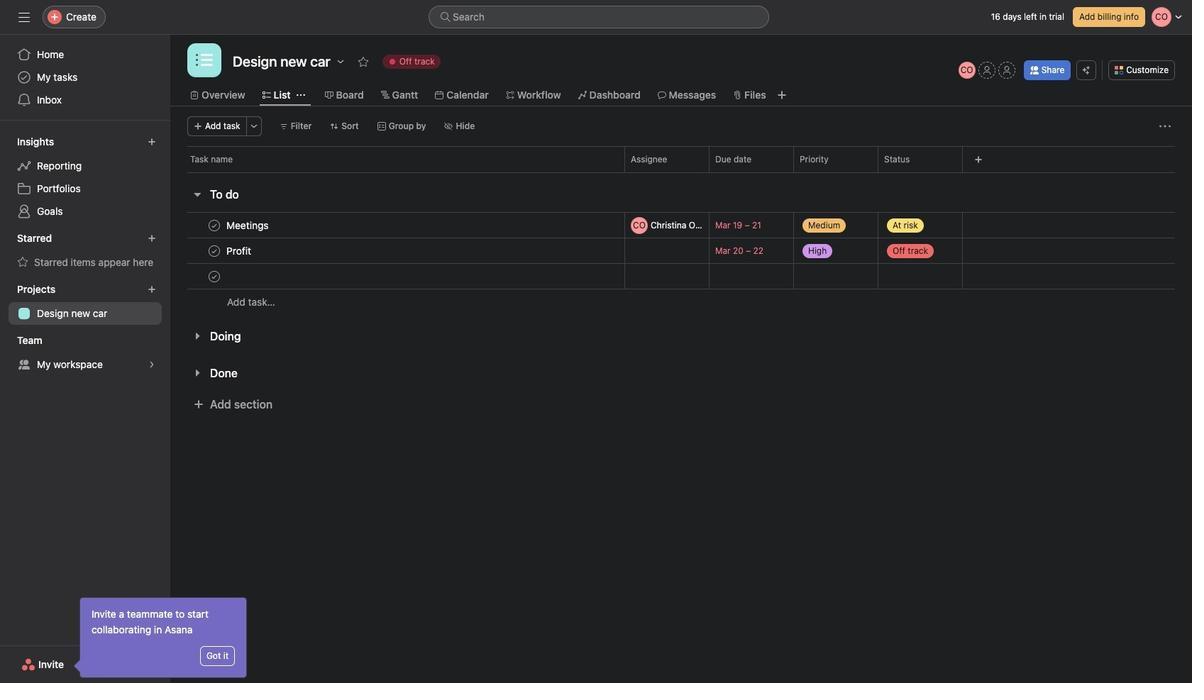 Task type: locate. For each thing, give the bounding box(es) containing it.
add tab image
[[776, 89, 788, 101]]

cell
[[170, 263, 625, 290]]

list box
[[429, 6, 769, 28]]

new project or portfolio image
[[148, 285, 156, 294]]

1 mark complete image from the top
[[206, 217, 223, 234]]

meetings cell
[[170, 212, 625, 239]]

mark complete image up mark complete checkbox
[[206, 217, 223, 234]]

mark complete checkbox up mark complete checkbox
[[206, 217, 223, 234]]

mark complete image inside profit cell
[[206, 242, 223, 259]]

hide sidebar image
[[18, 11, 30, 23]]

0 vertical spatial mark complete image
[[206, 217, 223, 234]]

mark complete image inside meetings cell
[[206, 217, 223, 234]]

Mark complete checkbox
[[206, 217, 223, 234], [206, 268, 223, 285]]

0 vertical spatial mark complete checkbox
[[206, 217, 223, 234]]

expand task list for this group image
[[192, 331, 203, 342], [192, 368, 203, 379]]

2 vertical spatial mark complete image
[[206, 268, 223, 285]]

list image
[[196, 52, 213, 69]]

mark complete checkbox for cell inside header to do tree grid
[[206, 268, 223, 285]]

mark complete image left task name text field
[[206, 242, 223, 259]]

more actions image
[[1160, 121, 1171, 132]]

teams element
[[0, 328, 170, 379]]

0 vertical spatial expand task list for this group image
[[192, 331, 203, 342]]

2 expand task list for this group image from the top
[[192, 368, 203, 379]]

mark complete checkbox inside cell
[[206, 268, 223, 285]]

2 mark complete image from the top
[[206, 242, 223, 259]]

mark complete image for task name text box
[[206, 217, 223, 234]]

1 vertical spatial mark complete image
[[206, 242, 223, 259]]

ask ai image
[[1083, 66, 1091, 75]]

mark complete image
[[206, 217, 223, 234], [206, 242, 223, 259], [206, 268, 223, 285]]

header to do tree grid
[[170, 212, 1193, 315]]

mark complete image down mark complete checkbox
[[206, 268, 223, 285]]

projects element
[[0, 277, 170, 328]]

3 mark complete image from the top
[[206, 268, 223, 285]]

Task name text field
[[224, 244, 256, 258]]

2 mark complete checkbox from the top
[[206, 268, 223, 285]]

mark complete checkbox inside meetings cell
[[206, 217, 223, 234]]

1 vertical spatial mark complete checkbox
[[206, 268, 223, 285]]

1 mark complete checkbox from the top
[[206, 217, 223, 234]]

manage project members image
[[959, 62, 976, 79]]

new insights image
[[148, 138, 156, 146]]

add to starred image
[[358, 56, 369, 67]]

tooltip
[[76, 598, 246, 678]]

profit cell
[[170, 238, 625, 264]]

1 vertical spatial expand task list for this group image
[[192, 368, 203, 379]]

add items to starred image
[[148, 234, 156, 243]]

row
[[170, 146, 1193, 172], [187, 172, 1175, 173], [170, 212, 1193, 239], [170, 238, 1193, 264], [170, 263, 1193, 290], [170, 289, 1193, 315]]

mark complete checkbox down mark complete checkbox
[[206, 268, 223, 285]]



Task type: vqa. For each thing, say whether or not it's contained in the screenshot.
More actions icon
yes



Task type: describe. For each thing, give the bounding box(es) containing it.
cell inside header to do tree grid
[[170, 263, 625, 290]]

mark complete checkbox for meetings cell
[[206, 217, 223, 234]]

Task name text field
[[224, 218, 273, 232]]

mark complete image inside cell
[[206, 268, 223, 285]]

see details, my workspace image
[[148, 361, 156, 369]]

collapse task list for this group image
[[192, 189, 203, 200]]

mark complete image for task name text field
[[206, 242, 223, 259]]

tab actions image
[[296, 91, 305, 99]]

1 expand task list for this group image from the top
[[192, 331, 203, 342]]

add field image
[[975, 155, 983, 164]]

Mark complete checkbox
[[206, 242, 223, 259]]

insights element
[[0, 129, 170, 226]]

more actions image
[[250, 122, 258, 131]]

starred element
[[0, 226, 170, 277]]

global element
[[0, 35, 170, 120]]



